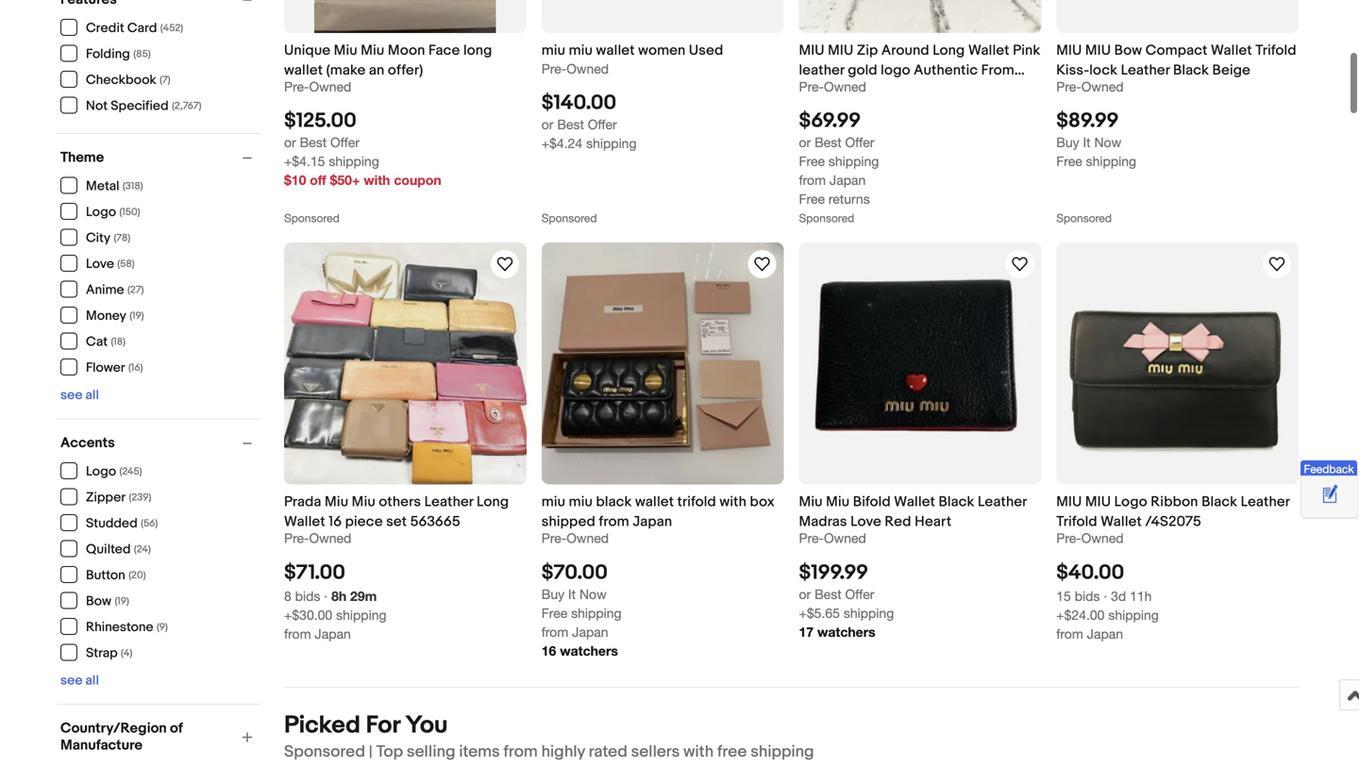 Task type: vqa. For each thing, say whether or not it's contained in the screenshot.
NORTH AMERICA LINK
no



Task type: describe. For each thing, give the bounding box(es) containing it.
free for $70.00
[[542, 606, 568, 621]]

(16)
[[128, 362, 143, 374]]

watch miu miu bifold wallet black leather madras love red heart image
[[1009, 253, 1032, 276]]

bow (19)
[[86, 594, 129, 610]]

miu miu black wallet trifold with box shipped from japan link
[[542, 493, 789, 531]]

logo for logo (245)
[[86, 464, 116, 480]]

ribbon
[[1151, 494, 1199, 511]]

best for $69.99
[[815, 135, 842, 150]]

(7)
[[160, 74, 171, 86]]

long
[[464, 42, 492, 59]]

wallet inside prada miu miu others  leather long wallet 16 piece set 563665 pre-owned
[[284, 514, 326, 531]]

shipping for $70.00
[[571, 606, 622, 621]]

(19) for theme
[[130, 310, 144, 323]]

selling
[[407, 743, 456, 763]]

highly
[[542, 743, 585, 763]]

(24)
[[134, 544, 151, 556]]

kiss-
[[1057, 62, 1090, 79]]

flower (16)
[[86, 360, 143, 376]]

off
[[310, 172, 326, 188]]

(85)
[[133, 48, 151, 60]]

miu miu zip around long wallet pink leather gold logo authentic from japan image
[[799, 0, 1042, 33]]

with inside the $125.00 or best offer +$4.15 shipping $10 off $50+ with coupon
[[364, 172, 390, 188]]

rated
[[589, 743, 628, 763]]

(452)
[[160, 22, 183, 34]]

credit card (452)
[[86, 20, 183, 36]]

(2,767)
[[172, 100, 202, 112]]

(18)
[[111, 336, 126, 348]]

of
[[170, 721, 183, 738]]

gold
[[848, 62, 878, 79]]

picked for you sponsored | top selling items from highly rated sellers with free shipping
[[284, 712, 815, 763]]

now for $89.99
[[1095, 135, 1122, 150]]

(9)
[[157, 622, 168, 634]]

owned inside unique miu miu moon face long wallet (make an offer) pre-owned
[[309, 79, 352, 94]]

or for $125.00
[[284, 135, 296, 150]]

wallet inside the miu miu logo ribbon black leather trifold wallet /4s2075 pre-owned
[[1101, 514, 1143, 531]]

miu miu logo ribbon black leather trifold wallet /4s2075 heading
[[1057, 494, 1291, 531]]

coupon
[[394, 172, 442, 188]]

unique miu miu moon face long wallet (make an offer) link
[[284, 40, 527, 79]]

miu miu zip around long wallet pink leather gold logo authentic from japan heading
[[799, 42, 1041, 98]]

prada miu miu others  leather long wallet 16 piece set 563665 link
[[284, 493, 527, 531]]

$69.99 or best offer free shipping from japan free returns
[[799, 109, 880, 207]]

(4)
[[121, 648, 133, 660]]

see all for theme
[[60, 388, 99, 404]]

owned inside the miu miu logo ribbon black leather trifold wallet /4s2075 pre-owned
[[1082, 531, 1124, 547]]

all for accents
[[85, 673, 99, 689]]

moon
[[388, 42, 425, 59]]

watch prada miu miu others  leather long wallet 16 piece set 563665 image
[[494, 253, 516, 276]]

top
[[376, 743, 403, 763]]

quilted (24)
[[86, 542, 151, 558]]

miu miu bifold wallet black leather madras love red heart link
[[799, 493, 1042, 531]]

pre- inside prada miu miu others  leather long wallet 16 piece set 563665 pre-owned
[[284, 531, 309, 547]]

trifold inside the miu miu logo ribbon black leather trifold wallet /4s2075 pre-owned
[[1057, 514, 1098, 531]]

pre- inside miu miu bifold wallet black leather madras love red heart pre-owned
[[799, 531, 824, 547]]

miu miu bifold wallet black leather madras love red heart heading
[[799, 494, 1027, 531]]

owned inside miu miu bow compact wallet trifold kiss-lock leather black beige pre-owned
[[1082, 79, 1124, 94]]

pink
[[1014, 42, 1041, 59]]

japan inside $40.00 15 bids · 3d 11h +$24.00 shipping from japan
[[1088, 627, 1124, 642]]

quilted
[[86, 542, 131, 558]]

shipping for $69.99
[[829, 153, 880, 169]]

prada miu miu others  leather long wallet 16 piece set 563665 heading
[[284, 494, 509, 531]]

8
[[284, 589, 292, 604]]

offer for $140.00
[[588, 117, 617, 132]]

best for $125.00
[[300, 135, 327, 150]]

(56)
[[141, 518, 158, 530]]

+$4.24
[[542, 135, 583, 151]]

black inside miu miu bow compact wallet trifold kiss-lock leather black beige pre-owned
[[1174, 62, 1210, 79]]

from inside the $70.00 buy it now free shipping from japan 16 watchers
[[542, 625, 569, 640]]

checkbook
[[86, 72, 156, 88]]

pre-owned
[[799, 79, 867, 94]]

miu miu wallet women used heading
[[542, 42, 724, 59]]

love (58)
[[86, 256, 135, 272]]

(150)
[[119, 206, 140, 219]]

pre- inside miu miu black wallet trifold with box shipped from japan pre-owned
[[542, 531, 567, 547]]

see for theme
[[60, 388, 83, 404]]

anime
[[86, 282, 124, 298]]

miu miu black wallet trifold with box shipped from japan pre-owned
[[542, 494, 789, 547]]

shipping for $89.99
[[1087, 153, 1137, 169]]

wallet inside miu miu wallet women used pre-owned
[[596, 42, 635, 59]]

button
[[86, 568, 125, 584]]

sellers
[[632, 743, 680, 763]]

$199.99
[[799, 561, 869, 585]]

women
[[639, 42, 686, 59]]

beige
[[1213, 62, 1251, 79]]

bids for $40.00
[[1075, 589, 1101, 604]]

japan inside "$71.00 8 bids · 8h 29m +$30.00 shipping from japan"
[[315, 627, 351, 642]]

owned inside prada miu miu others  leather long wallet 16 piece set 563665 pre-owned
[[309, 531, 352, 547]]

button (20)
[[86, 568, 146, 584]]

buy for $70.00
[[542, 587, 565, 602]]

+$4.15
[[284, 153, 325, 169]]

returns
[[829, 191, 870, 207]]

from for picked
[[504, 743, 538, 763]]

$70.00 buy it now free shipping from japan 16 watchers
[[542, 561, 622, 659]]

miu miu bow compact wallet trifold kiss-lock leather black beige link
[[1057, 40, 1300, 79]]

miu miu black wallet trifold with box shipped from japan heading
[[542, 494, 789, 531]]

watch miu miu logo ribbon black leather trifold wallet /4s2075 image
[[1266, 253, 1289, 276]]

prada miu miu others  leather long wallet 16 piece set 563665 pre-owned
[[284, 494, 509, 547]]

piece
[[345, 514, 383, 531]]

$69.99
[[799, 109, 862, 133]]

wallet inside unique miu miu moon face long wallet (make an offer) pre-owned
[[284, 62, 323, 79]]

leather inside miu miu bifold wallet black leather madras love red heart pre-owned
[[978, 494, 1027, 511]]

shipping inside "$71.00 8 bids · 8h 29m +$30.00 shipping from japan"
[[336, 608, 387, 623]]

leather
[[799, 62, 845, 79]]

logo for logo (150)
[[86, 204, 116, 221]]

logo inside the miu miu logo ribbon black leather trifold wallet /4s2075 pre-owned
[[1115, 494, 1148, 511]]

563665
[[411, 514, 461, 531]]

studded
[[86, 516, 138, 532]]

pre- inside miu miu wallet women used pre-owned
[[542, 61, 567, 76]]

used
[[689, 42, 724, 59]]

3d
[[1112, 589, 1127, 604]]

free left returns at right
[[799, 191, 825, 207]]

bifold
[[854, 494, 891, 511]]

metal (318)
[[86, 178, 143, 195]]

country/region of manufacture button
[[60, 721, 261, 755]]

pre- inside miu miu bow compact wallet trifold kiss-lock leather black beige pre-owned
[[1057, 79, 1082, 94]]

free for $89.99
[[1057, 153, 1083, 169]]

you
[[406, 712, 448, 741]]

long inside miu miu zip around long wallet pink leather gold logo authentic from japan
[[933, 42, 966, 59]]

$40.00
[[1057, 561, 1125, 585]]

shipping for $199.99
[[844, 606, 895, 621]]

unique miu miu moon face long wallet (make an offer) heading
[[284, 42, 492, 79]]

29m
[[350, 589, 377, 604]]

· for $40.00
[[1104, 589, 1108, 604]]

/4s2075
[[1146, 514, 1202, 531]]

bids for $71.00
[[295, 589, 321, 604]]

shipping for $125.00
[[329, 153, 379, 169]]

0 horizontal spatial bow
[[86, 594, 111, 610]]

buy for $89.99
[[1057, 135, 1080, 150]]

black for $199.99
[[939, 494, 975, 511]]

theme button
[[60, 149, 261, 166]]

owned up $69.99
[[824, 79, 867, 94]]

unique miu miu moon face long wallet (make an offer) image
[[315, 0, 496, 33]]

country/region
[[60, 721, 167, 738]]



Task type: locate. For each thing, give the bounding box(es) containing it.
sponsored
[[284, 743, 365, 763]]

· left 8h
[[324, 589, 328, 604]]

shipping inside $89.99 buy it now free shipping
[[1087, 153, 1137, 169]]

shipping down $70.00
[[571, 606, 622, 621]]

or inside $140.00 or best offer +$4.24 shipping
[[542, 117, 554, 132]]

see all down flower
[[60, 388, 99, 404]]

owned up the $125.00
[[309, 79, 352, 94]]

specified
[[111, 98, 169, 114]]

$71.00 8 bids · 8h 29m +$30.00 shipping from japan
[[284, 561, 387, 642]]

buy down $70.00
[[542, 587, 565, 602]]

pre- up "$199.99"
[[799, 531, 824, 547]]

(19) inside bow (19)
[[115, 596, 129, 608]]

best for $199.99
[[815, 587, 842, 602]]

set
[[386, 514, 407, 531]]

see all button for accents
[[60, 673, 99, 689]]

offer down "$140.00"
[[588, 117, 617, 132]]

trifold
[[678, 494, 717, 511]]

1 horizontal spatial with
[[684, 743, 714, 763]]

see all button
[[60, 388, 99, 404], [60, 673, 99, 689]]

0 vertical spatial see all button
[[60, 388, 99, 404]]

leather inside prada miu miu others  leather long wallet 16 piece set 563665 pre-owned
[[425, 494, 474, 511]]

or up +$4.15
[[284, 135, 296, 150]]

+$24.00
[[1057, 608, 1105, 623]]

or inside $69.99 or best offer free shipping from japan free returns
[[799, 135, 811, 150]]

16
[[329, 514, 342, 531], [542, 644, 557, 659]]

2 vertical spatial wallet
[[636, 494, 674, 511]]

love
[[86, 256, 114, 272], [851, 514, 882, 531]]

leather inside the miu miu logo ribbon black leather trifold wallet /4s2075 pre-owned
[[1242, 494, 1291, 511]]

shipping inside "picked for you sponsored | top selling items from highly rated sellers with free shipping"
[[751, 743, 815, 763]]

it for $89.99
[[1084, 135, 1091, 150]]

owned inside miu miu black wallet trifold with box shipped from japan pre-owned
[[567, 531, 609, 547]]

from inside "picked for you sponsored | top selling items from highly rated sellers with free shipping"
[[504, 743, 538, 763]]

wallet up the beige
[[1212, 42, 1253, 59]]

bow inside miu miu bow compact wallet trifold kiss-lock leather black beige pre-owned
[[1115, 42, 1143, 59]]

miu
[[334, 42, 358, 59], [361, 42, 385, 59], [325, 494, 349, 511], [352, 494, 376, 511], [799, 494, 823, 511], [826, 494, 850, 511]]

0 horizontal spatial with
[[364, 172, 390, 188]]

offer inside the $125.00 or best offer +$4.15 shipping $10 off $50+ with coupon
[[331, 135, 360, 150]]

offer for $199.99
[[846, 587, 875, 602]]

1 see all from the top
[[60, 388, 99, 404]]

owned inside miu miu wallet women used pre-owned
[[567, 61, 609, 76]]

money (19)
[[86, 308, 144, 324]]

miu miu logo ribbon black leather trifold wallet /4s2075 link
[[1057, 493, 1300, 531]]

shipping inside the $125.00 or best offer +$4.15 shipping $10 off $50+ with coupon
[[329, 153, 379, 169]]

· for $71.00
[[324, 589, 328, 604]]

rhinestone
[[86, 620, 154, 636]]

not specified (2,767)
[[86, 98, 202, 114]]

free inside $89.99 buy it now free shipping
[[1057, 153, 1083, 169]]

bids inside "$71.00 8 bids · 8h 29m +$30.00 shipping from japan"
[[295, 589, 321, 604]]

shipping down 11h at the bottom of page
[[1109, 608, 1160, 623]]

metal
[[86, 178, 119, 195]]

or inside $199.99 or best offer +$5.65 shipping 17 watchers
[[799, 587, 811, 602]]

1 vertical spatial see all button
[[60, 673, 99, 689]]

offer inside $140.00 or best offer +$4.24 shipping
[[588, 117, 617, 132]]

owned up $40.00
[[1082, 531, 1124, 547]]

shipping right the +$5.65
[[844, 606, 895, 621]]

love left (58)
[[86, 256, 114, 272]]

free down $70.00
[[542, 606, 568, 621]]

offer inside $199.99 or best offer +$5.65 shipping 17 watchers
[[846, 587, 875, 602]]

offer for $69.99
[[846, 135, 875, 150]]

0 vertical spatial with
[[364, 172, 390, 188]]

long
[[933, 42, 966, 59], [477, 494, 509, 511]]

from inside "$71.00 8 bids · 8h 29m +$30.00 shipping from japan"
[[284, 627, 311, 642]]

(19) up "rhinestone"
[[115, 596, 129, 608]]

black up heart
[[939, 494, 975, 511]]

best up +$4.24
[[558, 117, 584, 132]]

black down compact
[[1174, 62, 1210, 79]]

with left free
[[684, 743, 714, 763]]

owned up $71.00
[[309, 531, 352, 547]]

0 horizontal spatial 16
[[329, 514, 342, 531]]

$125.00 or best offer +$4.15 shipping $10 off $50+ with coupon
[[284, 109, 442, 188]]

wallet down unique on the left top of the page
[[284, 62, 323, 79]]

free inside the $70.00 buy it now free shipping from japan 16 watchers
[[542, 606, 568, 621]]

(19)
[[130, 310, 144, 323], [115, 596, 129, 608]]

pre- up "$140.00"
[[542, 61, 567, 76]]

compact
[[1146, 42, 1208, 59]]

0 vertical spatial now
[[1095, 135, 1122, 150]]

wallet left women
[[596, 42, 635, 59]]

shipping inside $69.99 or best offer free shipping from japan free returns
[[829, 153, 880, 169]]

see all for accents
[[60, 673, 99, 689]]

face
[[429, 42, 460, 59]]

shipping down $89.99
[[1087, 153, 1137, 169]]

now inside the $70.00 buy it now free shipping from japan 16 watchers
[[580, 587, 607, 602]]

+$30.00
[[284, 608, 333, 623]]

from down black
[[599, 514, 630, 531]]

watchers down $70.00
[[560, 644, 619, 659]]

black
[[1174, 62, 1210, 79], [939, 494, 975, 511], [1202, 494, 1238, 511]]

with right $50+
[[364, 172, 390, 188]]

0 vertical spatial all
[[85, 388, 99, 404]]

bow up lock
[[1115, 42, 1143, 59]]

1 see from the top
[[60, 388, 83, 404]]

(19) inside money (19)
[[130, 310, 144, 323]]

bow down button
[[86, 594, 111, 610]]

japan inside the $70.00 buy it now free shipping from japan 16 watchers
[[572, 625, 609, 640]]

black for $40.00
[[1202, 494, 1238, 511]]

1 horizontal spatial bids
[[1075, 589, 1101, 604]]

leather inside miu miu bow compact wallet trifold kiss-lock leather black beige pre-owned
[[1122, 62, 1171, 79]]

shipping inside $199.99 or best offer +$5.65 shipping 17 watchers
[[844, 606, 895, 621]]

free
[[799, 153, 825, 169], [1057, 153, 1083, 169], [799, 191, 825, 207], [542, 606, 568, 621]]

from down +$24.00
[[1057, 627, 1084, 642]]

shipping
[[587, 135, 637, 151], [329, 153, 379, 169], [829, 153, 880, 169], [1087, 153, 1137, 169], [571, 606, 622, 621], [844, 606, 895, 621], [336, 608, 387, 623], [1109, 608, 1160, 623], [751, 743, 815, 763]]

shipping inside $140.00 or best offer +$4.24 shipping
[[587, 135, 637, 151]]

15
[[1057, 589, 1072, 604]]

watchers inside the $70.00 buy it now free shipping from japan 16 watchers
[[560, 644, 619, 659]]

11h
[[1131, 589, 1153, 604]]

shipping for $140.00
[[587, 135, 637, 151]]

now for $70.00
[[580, 587, 607, 602]]

2 horizontal spatial with
[[720, 494, 747, 511]]

offer down $69.99
[[846, 135, 875, 150]]

japan inside miu miu black wallet trifold with box shipped from japan pre-owned
[[633, 514, 673, 531]]

from for $40.00
[[1057, 627, 1084, 642]]

buy inside $89.99 buy it now free shipping
[[1057, 135, 1080, 150]]

0 horizontal spatial (19)
[[115, 596, 129, 608]]

see all button down strap
[[60, 673, 99, 689]]

logo left ribbon
[[1115, 494, 1148, 511]]

folding (85)
[[86, 46, 151, 62]]

bow
[[1115, 42, 1143, 59], [86, 594, 111, 610]]

shipping down the 29m
[[336, 608, 387, 623]]

16 inside the $70.00 buy it now free shipping from japan 16 watchers
[[542, 644, 557, 659]]

0 horizontal spatial it
[[569, 587, 576, 602]]

all
[[85, 388, 99, 404], [85, 673, 99, 689]]

an
[[369, 62, 385, 79]]

2 bids from the left
[[1075, 589, 1101, 604]]

black inside miu miu bifold wallet black leather madras love red heart pre-owned
[[939, 494, 975, 511]]

miu miu bifold wallet black leather madras love red heart image
[[799, 250, 1042, 477]]

1 vertical spatial buy
[[542, 587, 565, 602]]

unique
[[284, 42, 331, 59]]

1 vertical spatial all
[[85, 673, 99, 689]]

from for $71.00
[[284, 627, 311, 642]]

0 vertical spatial 16
[[329, 514, 342, 531]]

1 · from the left
[[324, 589, 328, 604]]

bids
[[295, 589, 321, 604], [1075, 589, 1101, 604]]

from inside $40.00 15 bids · 3d 11h +$24.00 shipping from japan
[[1057, 627, 1084, 642]]

shipping inside the $70.00 buy it now free shipping from japan 16 watchers
[[571, 606, 622, 621]]

0 vertical spatial trifold
[[1256, 42, 1297, 59]]

|
[[369, 743, 373, 763]]

owned inside miu miu bifold wallet black leather madras love red heart pre-owned
[[824, 531, 867, 547]]

0 horizontal spatial ·
[[324, 589, 328, 604]]

shipped
[[542, 514, 596, 531]]

2 see all button from the top
[[60, 673, 99, 689]]

1 vertical spatial now
[[580, 587, 607, 602]]

(239)
[[129, 492, 151, 504]]

long right others
[[477, 494, 509, 511]]

1 vertical spatial long
[[477, 494, 509, 511]]

logo
[[881, 62, 911, 79]]

16 left 'piece'
[[329, 514, 342, 531]]

0 horizontal spatial love
[[86, 256, 114, 272]]

watchers inside $199.99 or best offer +$5.65 shipping 17 watchers
[[818, 625, 876, 640]]

japan inside $69.99 or best offer free shipping from japan free returns
[[830, 172, 866, 188]]

$70.00
[[542, 561, 608, 585]]

best up +$4.15
[[300, 135, 327, 150]]

from
[[982, 62, 1015, 79]]

from inside miu miu black wallet trifold with box shipped from japan pre-owned
[[599, 514, 630, 531]]

owned up $89.99
[[1082, 79, 1124, 94]]

wallet inside miu miu zip around long wallet pink leather gold logo authentic from japan
[[969, 42, 1010, 59]]

0 vertical spatial buy
[[1057, 135, 1080, 150]]

1 horizontal spatial ·
[[1104, 589, 1108, 604]]

· inside $40.00 15 bids · 3d 11h +$24.00 shipping from japan
[[1104, 589, 1108, 604]]

1 horizontal spatial trifold
[[1256, 42, 1297, 59]]

love inside miu miu bifold wallet black leather madras love red heart pre-owned
[[851, 514, 882, 531]]

with inside "picked for you sponsored | top selling items from highly rated sellers with free shipping"
[[684, 743, 714, 763]]

0 vertical spatial it
[[1084, 135, 1091, 150]]

shipping inside $40.00 15 bids · 3d 11h +$24.00 shipping from japan
[[1109, 608, 1160, 623]]

best for $140.00
[[558, 117, 584, 132]]

2 vertical spatial with
[[684, 743, 714, 763]]

now inside $89.99 buy it now free shipping
[[1095, 135, 1122, 150]]

box
[[750, 494, 775, 511]]

see for accents
[[60, 673, 83, 689]]

1 vertical spatial 16
[[542, 644, 557, 659]]

wallet right black
[[636, 494, 674, 511]]

love down bifold
[[851, 514, 882, 531]]

long up authentic
[[933, 42, 966, 59]]

1 horizontal spatial wallet
[[596, 42, 635, 59]]

country/region of manufacture
[[60, 721, 183, 755]]

0 horizontal spatial now
[[580, 587, 607, 602]]

black right ribbon
[[1202, 494, 1238, 511]]

16 inside prada miu miu others  leather long wallet 16 piece set 563665 pre-owned
[[329, 514, 342, 531]]

checkbook (7)
[[86, 72, 171, 88]]

from right 'items'
[[504, 743, 538, 763]]

anime (27)
[[86, 282, 144, 298]]

1 horizontal spatial (19)
[[130, 310, 144, 323]]

pre- inside unique miu miu moon face long wallet (make an offer) pre-owned
[[284, 79, 309, 94]]

1 vertical spatial (19)
[[115, 596, 129, 608]]

see all down strap
[[60, 673, 99, 689]]

miu miu black wallet trifold with box　shipped from japan image
[[542, 243, 784, 485]]

studded (56)
[[86, 516, 158, 532]]

pre- inside the miu miu logo ribbon black leather trifold wallet /4s2075 pre-owned
[[1057, 531, 1082, 547]]

1 horizontal spatial it
[[1084, 135, 1091, 150]]

best down $69.99
[[815, 135, 842, 150]]

city (78)
[[86, 230, 131, 246]]

1 vertical spatial see all
[[60, 673, 99, 689]]

prada miu miu others  leather long wallet 16 piece set 563665 image
[[284, 243, 527, 485]]

all down flower
[[85, 388, 99, 404]]

0 horizontal spatial wallet
[[284, 62, 323, 79]]

1 vertical spatial trifold
[[1057, 514, 1098, 531]]

$50+
[[330, 172, 360, 188]]

buy inside the $70.00 buy it now free shipping from japan 16 watchers
[[542, 587, 565, 602]]

0 vertical spatial logo
[[86, 204, 116, 221]]

1 horizontal spatial 16
[[542, 644, 557, 659]]

now down $70.00
[[580, 587, 607, 602]]

1 horizontal spatial bow
[[1115, 42, 1143, 59]]

· inside "$71.00 8 bids · 8h 29m +$30.00 shipping from japan"
[[324, 589, 328, 604]]

pre- down unique on the left top of the page
[[284, 79, 309, 94]]

from down $70.00
[[542, 625, 569, 640]]

miu miu bow compact wallet trifold kiss-lock leather black beige image
[[1057, 0, 1300, 33]]

0 vertical spatial love
[[86, 256, 114, 272]]

offer for $125.00
[[331, 135, 360, 150]]

not
[[86, 98, 108, 114]]

2 see from the top
[[60, 673, 83, 689]]

with left box
[[720, 494, 747, 511]]

16 down $70.00
[[542, 644, 557, 659]]

from down +$30.00
[[284, 627, 311, 642]]

1 vertical spatial wallet
[[284, 62, 323, 79]]

free
[[718, 743, 747, 763]]

see all button for theme
[[60, 388, 99, 404]]

2 all from the top
[[85, 673, 99, 689]]

1 vertical spatial see
[[60, 673, 83, 689]]

offer)
[[388, 62, 423, 79]]

owned up "$199.99"
[[824, 531, 867, 547]]

pre- up $40.00
[[1057, 531, 1082, 547]]

from inside $69.99 or best offer free shipping from japan free returns
[[799, 172, 826, 188]]

1 horizontal spatial love
[[851, 514, 882, 531]]

all for theme
[[85, 388, 99, 404]]

authentic
[[914, 62, 978, 79]]

1 vertical spatial watchers
[[560, 644, 619, 659]]

buy down $89.99
[[1057, 135, 1080, 150]]

bids up +$24.00
[[1075, 589, 1101, 604]]

wallet inside miu miu black wallet trifold with box shipped from japan pre-owned
[[636, 494, 674, 511]]

from down $69.99
[[799, 172, 826, 188]]

pre- left lock
[[1057, 79, 1082, 94]]

cat
[[86, 334, 108, 350]]

long inside prada miu miu others  leather long wallet 16 piece set 563665 pre-owned
[[477, 494, 509, 511]]

0 vertical spatial (19)
[[130, 310, 144, 323]]

others
[[379, 494, 421, 511]]

accents
[[60, 435, 115, 452]]

trifold inside miu miu bow compact wallet trifold kiss-lock leather black beige pre-owned
[[1256, 42, 1297, 59]]

all down strap
[[85, 673, 99, 689]]

logo (245)
[[86, 464, 142, 480]]

(19) for accents
[[115, 596, 129, 608]]

0 horizontal spatial watchers
[[560, 644, 619, 659]]

$199.99 or best offer +$5.65 shipping 17 watchers
[[799, 561, 895, 640]]

miu miu bow compact wallet trifold kiss-lock leather black beige pre-owned
[[1057, 42, 1297, 94]]

heart
[[915, 514, 952, 531]]

miu miu zip around long wallet pink leather gold logo authentic from japan link
[[799, 40, 1042, 98]]

1 vertical spatial with
[[720, 494, 747, 511]]

shipping right free
[[751, 743, 815, 763]]

0 horizontal spatial buy
[[542, 587, 565, 602]]

feedback
[[1305, 463, 1355, 476]]

miu miu bow compact wallet trifold kiss-lock leather black beige heading
[[1057, 42, 1297, 79]]

1 horizontal spatial watchers
[[818, 625, 876, 640]]

free down $69.99
[[799, 153, 825, 169]]

from for miu
[[599, 514, 630, 531]]

0 vertical spatial see all
[[60, 388, 99, 404]]

watch miu miu black wallet trifold with box　shipped from japan image
[[751, 253, 774, 276]]

· left 3d
[[1104, 589, 1108, 604]]

pre- down prada
[[284, 531, 309, 547]]

offer down the $125.00
[[331, 135, 360, 150]]

or for $140.00
[[542, 117, 554, 132]]

owned up "$140.00"
[[567, 61, 609, 76]]

japan inside miu miu zip around long wallet pink leather gold logo authentic from japan
[[799, 81, 839, 98]]

1 horizontal spatial now
[[1095, 135, 1122, 150]]

it inside the $70.00 buy it now free shipping from japan 16 watchers
[[569, 587, 576, 602]]

shipping right +$4.24
[[587, 135, 637, 151]]

wallet up from
[[969, 42, 1010, 59]]

1 vertical spatial love
[[851, 514, 882, 531]]

watchers down the +$5.65
[[818, 625, 876, 640]]

pre-
[[542, 61, 567, 76], [284, 79, 309, 94], [799, 79, 824, 94], [1057, 79, 1082, 94], [284, 531, 309, 547], [542, 531, 567, 547], [799, 531, 824, 547], [1057, 531, 1082, 547]]

it for $70.00
[[569, 587, 576, 602]]

0 vertical spatial wallet
[[596, 42, 635, 59]]

bids up +$30.00
[[295, 589, 321, 604]]

1 vertical spatial bow
[[86, 594, 111, 610]]

wallet down prada
[[284, 514, 326, 531]]

2 see all from the top
[[60, 673, 99, 689]]

offer down "$199.99"
[[846, 587, 875, 602]]

best inside the $125.00 or best offer +$4.15 shipping $10 off $50+ with coupon
[[300, 135, 327, 150]]

it down $89.99
[[1084, 135, 1091, 150]]

miu miu logo ribbon black leather trifold wallet /4s2075 image
[[1057, 243, 1300, 485]]

1 vertical spatial logo
[[86, 464, 116, 480]]

$140.00 or best offer +$4.24 shipping
[[542, 91, 637, 151]]

folding
[[86, 46, 130, 62]]

bids inside $40.00 15 bids · 3d 11h +$24.00 shipping from japan
[[1075, 589, 1101, 604]]

$40.00 15 bids · 3d 11h +$24.00 shipping from japan
[[1057, 561, 1160, 642]]

zip
[[857, 42, 879, 59]]

1 horizontal spatial buy
[[1057, 135, 1080, 150]]

it down $70.00
[[569, 587, 576, 602]]

or for $69.99
[[799, 135, 811, 150]]

2 · from the left
[[1104, 589, 1108, 604]]

shipping up $50+
[[329, 153, 379, 169]]

with
[[364, 172, 390, 188], [720, 494, 747, 511], [684, 743, 714, 763]]

see
[[60, 388, 83, 404], [60, 673, 83, 689]]

0 vertical spatial long
[[933, 42, 966, 59]]

around
[[882, 42, 930, 59]]

or up +$4.24
[[542, 117, 554, 132]]

1 see all button from the top
[[60, 388, 99, 404]]

0 horizontal spatial bids
[[295, 589, 321, 604]]

black inside the miu miu logo ribbon black leather trifold wallet /4s2075 pre-owned
[[1202, 494, 1238, 511]]

0 vertical spatial see
[[60, 388, 83, 404]]

prada
[[284, 494, 322, 511]]

best inside $140.00 or best offer +$4.24 shipping
[[558, 117, 584, 132]]

0 vertical spatial bow
[[1115, 42, 1143, 59]]

1 vertical spatial it
[[569, 587, 576, 602]]

1 bids from the left
[[295, 589, 321, 604]]

best up the +$5.65
[[815, 587, 842, 602]]

see all button down flower
[[60, 388, 99, 404]]

see up accents
[[60, 388, 83, 404]]

now down $89.99
[[1095, 135, 1122, 150]]

picked
[[284, 712, 361, 741]]

with inside miu miu black wallet trifold with box shipped from japan pre-owned
[[720, 494, 747, 511]]

wallet inside miu miu bow compact wallet trifold kiss-lock leather black beige pre-owned
[[1212, 42, 1253, 59]]

offer inside $69.99 or best offer free shipping from japan free returns
[[846, 135, 875, 150]]

trifold
[[1256, 42, 1297, 59], [1057, 514, 1098, 531]]

accents button
[[60, 435, 261, 452]]

pre- up $69.99
[[799, 79, 824, 94]]

$89.99
[[1057, 109, 1120, 133]]

now
[[1095, 135, 1122, 150], [580, 587, 607, 602]]

logo down the metal
[[86, 204, 116, 221]]

owned up $70.00
[[567, 531, 609, 547]]

(make
[[326, 62, 366, 79]]

shipping up returns at right
[[829, 153, 880, 169]]

(318)
[[123, 180, 143, 193]]

0 vertical spatial watchers
[[818, 625, 876, 640]]

it inside $89.99 buy it now free shipping
[[1084, 135, 1091, 150]]

free down $89.99
[[1057, 153, 1083, 169]]

logo up zipper
[[86, 464, 116, 480]]

wallet left '/4s2075'
[[1101, 514, 1143, 531]]

0 horizontal spatial long
[[477, 494, 509, 511]]

zipper
[[86, 490, 126, 506]]

pre- up $70.00
[[542, 531, 567, 547]]

wallet inside miu miu bifold wallet black leather madras love red heart pre-owned
[[895, 494, 936, 511]]

free for $69.99
[[799, 153, 825, 169]]

see up country/region
[[60, 673, 83, 689]]

miu miu logo ribbon black leather trifold wallet /4s2075 pre-owned
[[1057, 494, 1291, 547]]

2 horizontal spatial wallet
[[636, 494, 674, 511]]

1 horizontal spatial long
[[933, 42, 966, 59]]

best inside $69.99 or best offer free shipping from japan free returns
[[815, 135, 842, 150]]

1 all from the top
[[85, 388, 99, 404]]

0 horizontal spatial trifold
[[1057, 514, 1098, 531]]

best inside $199.99 or best offer +$5.65 shipping 17 watchers
[[815, 587, 842, 602]]

or down $69.99
[[799, 135, 811, 150]]

credit
[[86, 20, 124, 36]]

wallet up red
[[895, 494, 936, 511]]

2 vertical spatial logo
[[1115, 494, 1148, 511]]

wallet
[[596, 42, 635, 59], [284, 62, 323, 79], [636, 494, 674, 511]]

(19) down the (27) on the left top
[[130, 310, 144, 323]]

or up the +$5.65
[[799, 587, 811, 602]]

or inside the $125.00 or best offer +$4.15 shipping $10 off $50+ with coupon
[[284, 135, 296, 150]]

or for $199.99
[[799, 587, 811, 602]]

(78)
[[114, 232, 131, 245]]



